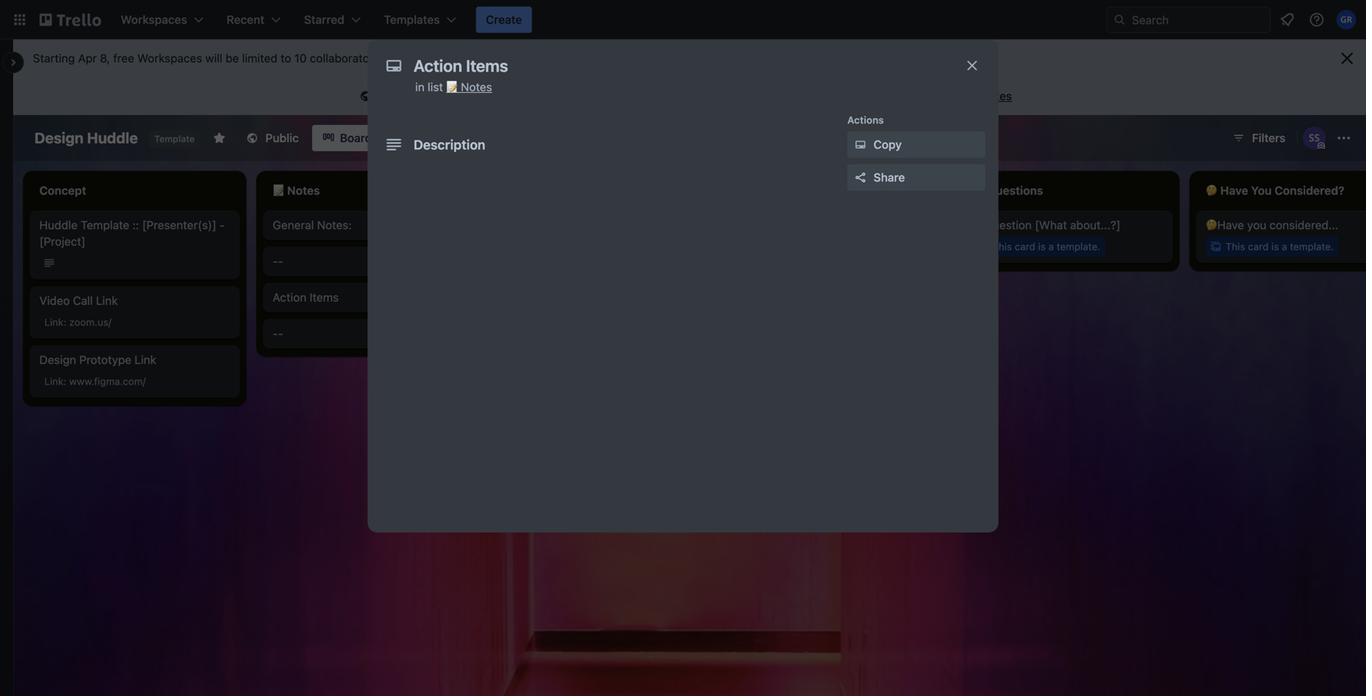 Task type: vqa. For each thing, say whether or not it's contained in the screenshot.
DOING corresponding to DOING ⚙️
no



Task type: describe. For each thing, give the bounding box(es) containing it.
anyone
[[527, 89, 565, 103]]

0 horizontal spatial a
[[415, 89, 421, 103]]

create
[[486, 13, 522, 26]]

1 horizontal spatial a
[[1049, 241, 1055, 252]]

template
[[459, 89, 506, 103]]

: for design
[[64, 376, 66, 387]]

this is a public template for anyone on the internet to copy.
[[377, 89, 691, 103]]

link : zoom.us/
[[44, 316, 112, 328]]

1 horizontal spatial this
[[993, 241, 1013, 252]]

starting apr 8, free workspaces will be limited to 10 collaborators. learn more about collaborator limits
[[33, 51, 578, 65]]

sm image for this is a public template for anyone on the internet to copy.
[[358, 89, 374, 105]]

action
[[273, 291, 307, 304]]

limited
[[242, 51, 278, 65]]

public button
[[236, 125, 309, 151]]

apr
[[78, 51, 97, 65]]

1 card from the left
[[1015, 241, 1036, 252]]

📝 notes link
[[446, 80, 493, 94]]

learn
[[386, 51, 416, 65]]

copy.
[[663, 89, 691, 103]]

design for design prototype link
[[39, 353, 76, 367]]

-- for 2nd -- 'link' from the bottom
[[273, 254, 284, 268]]

10
[[295, 51, 307, 65]]

general
[[273, 218, 314, 232]]

you
[[1248, 218, 1267, 232]]

1 horizontal spatial more
[[928, 89, 956, 103]]

link right prototype at the bottom left of page
[[135, 353, 156, 367]]

workspaces
[[137, 51, 202, 65]]

learn more about collaborator limits link
[[386, 51, 578, 65]]

public
[[424, 89, 456, 103]]

0 horizontal spatial is
[[403, 89, 411, 103]]

star or unstar board image
[[213, 132, 226, 145]]

copy
[[874, 138, 902, 151]]

share
[[874, 171, 906, 184]]

customize views image
[[461, 130, 477, 146]]

1 template. from the left
[[1057, 241, 1101, 252]]

0 horizontal spatial this
[[377, 89, 400, 103]]

1 this card is a template. from the left
[[993, 241, 1101, 252]]

for
[[509, 89, 524, 103]]

description
[[414, 137, 486, 152]]

: for video
[[64, 316, 66, 328]]

huddle template :: [presenter(s)] - [project] link
[[39, 217, 230, 250]]

2 this card is a template. from the left
[[1226, 241, 1335, 252]]

design huddle
[[35, 129, 138, 147]]

video
[[39, 294, 70, 307]]

filters
[[1253, 131, 1286, 145]]

1 vertical spatial to
[[649, 89, 660, 103]]

huddle inside huddle template :: [presenter(s)] - [project]
[[39, 218, 78, 232]]

will
[[205, 51, 223, 65]]

free
[[113, 51, 134, 65]]

action items link
[[273, 289, 464, 306]]

share button
[[848, 164, 986, 191]]

stu smith (stusmith18) image
[[1304, 127, 1327, 150]]

be
[[226, 51, 239, 65]]

explore more templates link
[[874, 83, 1023, 109]]

0 vertical spatial more
[[419, 51, 446, 65]]

sm image for copy
[[853, 136, 869, 153]]

table link
[[385, 125, 452, 151]]

notes:
[[317, 218, 352, 232]]

collaborator
[[483, 51, 547, 65]]

explore more templates
[[884, 89, 1013, 103]]

items
[[310, 291, 339, 304]]

greg robinson (gregrobinson96) image
[[1337, 10, 1357, 30]]



Task type: locate. For each thing, give the bounding box(es) containing it.
1 vertical spatial huddle
[[39, 218, 78, 232]]

considered...
[[1270, 218, 1339, 232]]

show menu image
[[1337, 130, 1353, 146]]

link : www.figma.com/
[[44, 376, 146, 387]]

Search field
[[1127, 7, 1271, 32]]

🤔have you considered... link
[[1207, 217, 1367, 233]]

-
[[220, 218, 225, 232], [273, 254, 278, 268], [278, 254, 284, 268], [273, 327, 278, 340], [278, 327, 284, 340]]

general notes: link
[[273, 217, 464, 233]]

in list 📝 notes
[[416, 80, 493, 94]]

starting
[[33, 51, 75, 65]]

create button
[[476, 7, 532, 33]]

general notes:
[[273, 218, 352, 232]]

collaborators.
[[310, 51, 383, 65]]

the
[[585, 89, 602, 103]]

zoom.us/
[[69, 316, 112, 328]]

template
[[154, 134, 195, 144], [81, 218, 129, 232]]

design
[[35, 129, 84, 147], [39, 353, 76, 367]]

prototype
[[79, 353, 131, 367]]

[presenter(s)]
[[142, 218, 217, 232]]

: down design prototype link
[[64, 376, 66, 387]]

in
[[416, 80, 425, 94]]

:
[[64, 316, 66, 328], [64, 376, 66, 387]]

to left copy. on the top
[[649, 89, 660, 103]]

this down 🤔have
[[1226, 241, 1246, 252]]

1 horizontal spatial card
[[1249, 241, 1269, 252]]

None text field
[[406, 51, 948, 81]]

is left in
[[403, 89, 411, 103]]

-- link down action items link at top
[[273, 326, 464, 342]]

on
[[568, 89, 581, 103]]

huddle
[[87, 129, 138, 147], [39, 218, 78, 232]]

0 horizontal spatial this card is a template.
[[993, 241, 1101, 252]]

table
[[413, 131, 442, 145]]

1 vertical spatial more
[[928, 89, 956, 103]]

link
[[96, 294, 118, 307], [44, 316, 64, 328], [135, 353, 156, 367], [44, 376, 64, 387]]

🙋question [what about...?]
[[973, 218, 1121, 232]]

0 notifications image
[[1278, 10, 1298, 30]]

0 horizontal spatial huddle
[[39, 218, 78, 232]]

templates
[[959, 89, 1013, 103]]

2 card from the left
[[1249, 241, 1269, 252]]

2 horizontal spatial this
[[1226, 241, 1246, 252]]

card
[[1015, 241, 1036, 252], [1249, 241, 1269, 252]]

video call link link
[[39, 293, 230, 309]]

2 horizontal spatial a
[[1283, 241, 1288, 252]]

link down video
[[44, 316, 64, 328]]

sm image
[[358, 89, 374, 105], [853, 136, 869, 153]]

1 vertical spatial --
[[273, 327, 284, 340]]

design down link : zoom.us/
[[39, 353, 76, 367]]

-- link up action items link at top
[[273, 253, 464, 270]]

link right call
[[96, 294, 118, 307]]

design down starting
[[35, 129, 84, 147]]

Board name text field
[[26, 125, 146, 151]]

explore
[[884, 89, 925, 103]]

1 horizontal spatial this card is a template.
[[1226, 241, 1335, 252]]

8,
[[100, 51, 110, 65]]

about...?]
[[1071, 218, 1121, 232]]

limits
[[550, 51, 578, 65]]

this left in
[[377, 89, 400, 103]]

huddle inside board name text box
[[87, 129, 138, 147]]

design prototype link link
[[39, 352, 230, 368]]

2 -- link from the top
[[273, 326, 464, 342]]

action items
[[273, 291, 339, 304]]

more up list
[[419, 51, 446, 65]]

search image
[[1114, 13, 1127, 26]]

design prototype link
[[39, 353, 156, 367]]

more right explore
[[928, 89, 956, 103]]

: down video
[[64, 316, 66, 328]]

0 horizontal spatial template.
[[1057, 241, 1101, 252]]

design inside board name text box
[[35, 129, 84, 147]]

template left the star or unstar board image
[[154, 134, 195, 144]]

link down design prototype link
[[44, 376, 64, 387]]

a left list
[[415, 89, 421, 103]]

huddle down 8,
[[87, 129, 138, 147]]

1 vertical spatial :
[[64, 376, 66, 387]]

1 horizontal spatial is
[[1039, 241, 1046, 252]]

card down 🙋question [what about...?]
[[1015, 241, 1036, 252]]

more
[[419, 51, 446, 65], [928, 89, 956, 103]]

is down 🙋question [what about...?]
[[1039, 241, 1046, 252]]

1 -- from the top
[[273, 254, 284, 268]]

to left 10
[[281, 51, 291, 65]]

0 vertical spatial to
[[281, 51, 291, 65]]

0 vertical spatial :
[[64, 316, 66, 328]]

is down 🤔have you considered...
[[1272, 241, 1280, 252]]

call
[[73, 294, 93, 307]]

sm image inside copy link
[[853, 136, 869, 153]]

template.
[[1057, 241, 1101, 252], [1291, 241, 1335, 252]]

copy link
[[848, 132, 986, 158]]

huddle template :: [presenter(s)] - [project]
[[39, 218, 225, 248]]

to
[[281, 51, 291, 65], [649, 89, 660, 103]]

1 vertical spatial design
[[39, 353, 76, 367]]

internet
[[605, 89, 646, 103]]

public
[[266, 131, 299, 145]]

🙋question [what about...?] link
[[973, 217, 1164, 233]]

design for design huddle
[[35, 129, 84, 147]]

1 -- link from the top
[[273, 253, 464, 270]]

this down 🙋question
[[993, 241, 1013, 252]]

sm image down actions
[[853, 136, 869, 153]]

about
[[449, 51, 480, 65]]

1 horizontal spatial to
[[649, 89, 660, 103]]

video call link
[[39, 294, 118, 307]]

huddle up [project]
[[39, 218, 78, 232]]

0 horizontal spatial card
[[1015, 241, 1036, 252]]

filters button
[[1228, 125, 1291, 151]]

this card is a template. down 🤔have you considered... link
[[1226, 241, 1335, 252]]

template left ::
[[81, 218, 129, 232]]

card down you
[[1249, 241, 1269, 252]]

0 vertical spatial sm image
[[358, 89, 374, 105]]

2 -- from the top
[[273, 327, 284, 340]]

this card is a template. down 🙋question [what about...?]
[[993, 241, 1101, 252]]

0 horizontal spatial template
[[81, 218, 129, 232]]

::
[[133, 218, 139, 232]]

0 vertical spatial huddle
[[87, 129, 138, 147]]

1 vertical spatial template
[[81, 218, 129, 232]]

-- up action
[[273, 254, 284, 268]]

1 horizontal spatial sm image
[[853, 136, 869, 153]]

-- for first -- 'link' from the bottom
[[273, 327, 284, 340]]

🤔have
[[1207, 218, 1245, 232]]

board
[[340, 131, 372, 145]]

1 horizontal spatial template
[[154, 134, 195, 144]]

actions
[[848, 114, 885, 126]]

2 : from the top
[[64, 376, 66, 387]]

list
[[428, 80, 443, 94]]

1 vertical spatial sm image
[[853, 136, 869, 153]]

0 vertical spatial design
[[35, 129, 84, 147]]

template. down 🙋question [what about...?] link at right
[[1057, 241, 1101, 252]]

this
[[377, 89, 400, 103], [993, 241, 1013, 252], [1226, 241, 1246, 252]]

sm image up 'board'
[[358, 89, 374, 105]]

0 horizontal spatial to
[[281, 51, 291, 65]]

board link
[[312, 125, 382, 151]]

-- link
[[273, 253, 464, 270], [273, 326, 464, 342]]

1 : from the top
[[64, 316, 66, 328]]

open information menu image
[[1309, 12, 1326, 28]]

a down [what
[[1049, 241, 1055, 252]]

0 vertical spatial -- link
[[273, 253, 464, 270]]

0 vertical spatial template
[[154, 134, 195, 144]]

this card is a template.
[[993, 241, 1101, 252], [1226, 241, 1335, 252]]

a
[[415, 89, 421, 103], [1049, 241, 1055, 252], [1283, 241, 1288, 252]]

www.figma.com/
[[69, 376, 146, 387]]

1 vertical spatial -- link
[[273, 326, 464, 342]]

-- down action
[[273, 327, 284, 340]]

2 horizontal spatial is
[[1272, 241, 1280, 252]]

- inside huddle template :: [presenter(s)] - [project]
[[220, 218, 225, 232]]

[what
[[1036, 218, 1068, 232]]

1 horizontal spatial huddle
[[87, 129, 138, 147]]

2 template. from the left
[[1291, 241, 1335, 252]]

is
[[403, 89, 411, 103], [1039, 241, 1046, 252], [1272, 241, 1280, 252]]

template inside huddle template :: [presenter(s)] - [project]
[[81, 218, 129, 232]]

1 horizontal spatial template.
[[1291, 241, 1335, 252]]

0 vertical spatial --
[[273, 254, 284, 268]]

[project]
[[39, 235, 86, 248]]

--
[[273, 254, 284, 268], [273, 327, 284, 340]]

📝
[[446, 80, 458, 94]]

🤔have you considered...
[[1207, 218, 1339, 232]]

🙋question
[[973, 218, 1032, 232]]

0 horizontal spatial more
[[419, 51, 446, 65]]

notes
[[461, 80, 493, 94]]

a down 🤔have you considered... link
[[1283, 241, 1288, 252]]

template. down considered...
[[1291, 241, 1335, 252]]

primary element
[[0, 0, 1367, 39]]

0 horizontal spatial sm image
[[358, 89, 374, 105]]



